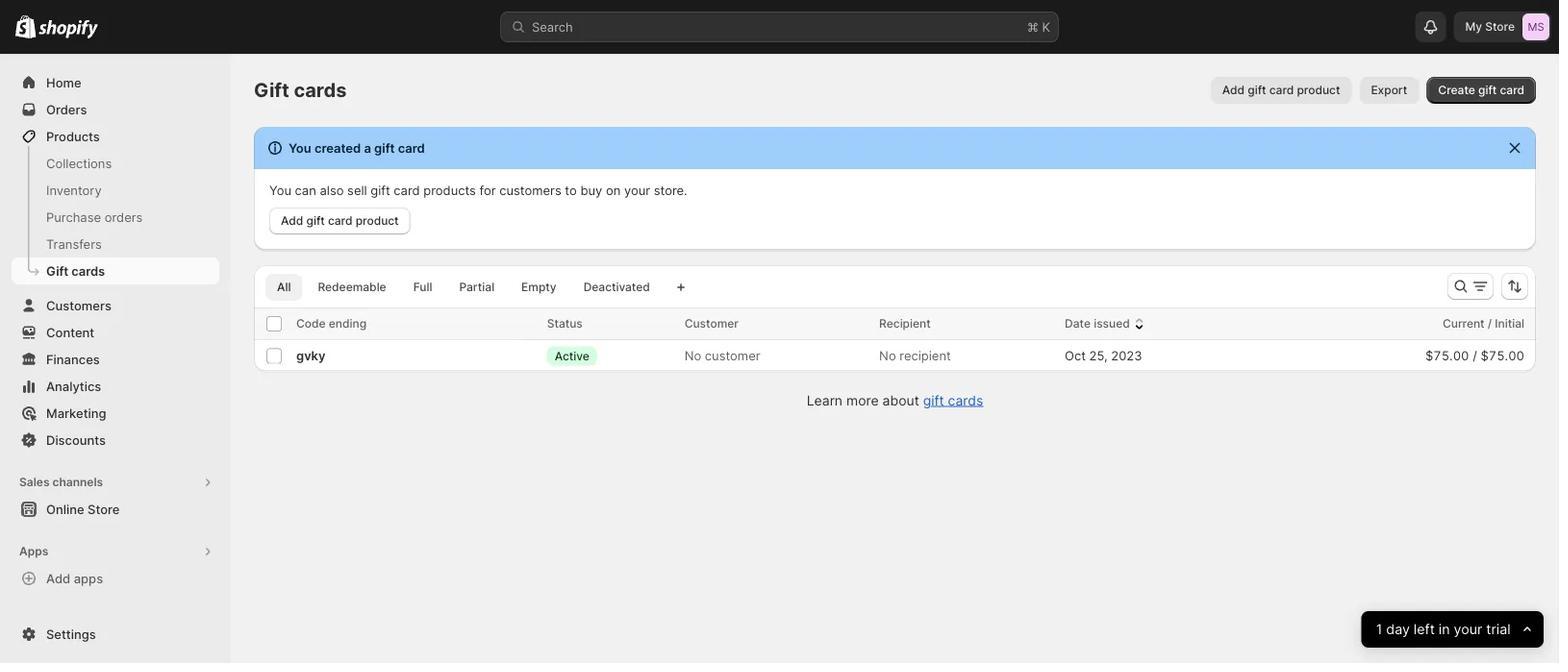 Task type: vqa. For each thing, say whether or not it's contained in the screenshot.
product
yes



Task type: locate. For each thing, give the bounding box(es) containing it.
/ inside button
[[1488, 317, 1492, 331]]

1 horizontal spatial no
[[879, 348, 896, 363]]

0 vertical spatial cards
[[294, 78, 347, 102]]

0 vertical spatial product
[[1297, 83, 1340, 97]]

shopify image
[[39, 20, 98, 39]]

store down sales channels button at the left bottom
[[88, 502, 120, 517]]

about
[[882, 392, 919, 409]]

customers
[[499, 183, 561, 198]]

0 horizontal spatial gift cards
[[46, 264, 105, 278]]

0 vertical spatial gift
[[254, 78, 289, 102]]

gift cards down transfers
[[46, 264, 105, 278]]

create gift card
[[1438, 83, 1524, 97]]

cards up created
[[294, 78, 347, 102]]

home
[[46, 75, 81, 90]]

2 no from the left
[[879, 348, 896, 363]]

oct 25, 2023
[[1065, 348, 1142, 363]]

1 vertical spatial add gift card product
[[281, 214, 399, 228]]

partial
[[459, 280, 494, 294]]

add apps button
[[12, 566, 219, 592]]

0 vertical spatial /
[[1488, 317, 1492, 331]]

add
[[1222, 83, 1245, 97], [281, 214, 303, 228], [46, 571, 70, 586]]

1 horizontal spatial cards
[[294, 78, 347, 102]]

gift
[[254, 78, 289, 102], [46, 264, 68, 278]]

you for you can also sell gift card products for customers to buy on your store.
[[269, 183, 291, 198]]

2 vertical spatial cards
[[948, 392, 983, 409]]

finances link
[[12, 346, 219, 373]]

2 horizontal spatial cards
[[948, 392, 983, 409]]

add apps
[[46, 571, 103, 586]]

0 horizontal spatial store
[[88, 502, 120, 517]]

purchase orders link
[[12, 204, 219, 231]]

0 vertical spatial add gift card product
[[1222, 83, 1340, 97]]

buy
[[580, 183, 602, 198]]

empty link
[[510, 274, 568, 301]]

1 vertical spatial store
[[88, 502, 120, 517]]

card for the top add gift card product link
[[1269, 83, 1294, 97]]

1 vertical spatial add
[[281, 214, 303, 228]]

customer
[[684, 317, 739, 331]]

add gift card product link
[[1211, 77, 1352, 104], [269, 208, 410, 235]]

/ down current / initial
[[1473, 348, 1477, 363]]

gift cards
[[254, 78, 347, 102], [46, 264, 105, 278]]

ending
[[329, 317, 367, 331]]

2 vertical spatial add
[[46, 571, 70, 586]]

add inside button
[[46, 571, 70, 586]]

1 vertical spatial product
[[356, 214, 399, 228]]

purchase orders
[[46, 210, 143, 225]]

0 horizontal spatial cards
[[71, 264, 105, 278]]

1 horizontal spatial /
[[1488, 317, 1492, 331]]

product for the top add gift card product link
[[1297, 83, 1340, 97]]

0 horizontal spatial $75.00
[[1425, 348, 1469, 363]]

orders link
[[12, 96, 219, 123]]

card
[[1269, 83, 1294, 97], [1500, 83, 1524, 97], [398, 140, 425, 155], [394, 183, 420, 198], [328, 214, 352, 228]]

0 horizontal spatial no
[[684, 348, 701, 363]]

0 horizontal spatial add gift card product link
[[269, 208, 410, 235]]

no down "customer"
[[684, 348, 701, 363]]

1 horizontal spatial product
[[1297, 83, 1340, 97]]

your inside 1 day left in your trial dropdown button
[[1454, 622, 1483, 638]]

product for the bottom add gift card product link
[[356, 214, 399, 228]]

customer button
[[684, 314, 758, 334]]

product down sell
[[356, 214, 399, 228]]

gift cards link
[[12, 258, 219, 285]]

/ for current
[[1488, 317, 1492, 331]]

product left export
[[1297, 83, 1340, 97]]

$75.00
[[1425, 348, 1469, 363], [1481, 348, 1524, 363]]

0 vertical spatial gift cards
[[254, 78, 347, 102]]

learn
[[807, 392, 843, 409]]

store right the 'my'
[[1485, 20, 1515, 34]]

1 vertical spatial your
[[1454, 622, 1483, 638]]

inventory link
[[12, 177, 219, 204]]

2 horizontal spatial add
[[1222, 83, 1245, 97]]

cards
[[294, 78, 347, 102], [71, 264, 105, 278], [948, 392, 983, 409]]

1 horizontal spatial add gift card product link
[[1211, 77, 1352, 104]]

tab list
[[262, 273, 665, 301]]

1 horizontal spatial $75.00
[[1481, 348, 1524, 363]]

current / initial
[[1443, 317, 1524, 331]]

0 horizontal spatial gift
[[46, 264, 68, 278]]

marketing link
[[12, 400, 219, 427]]

in
[[1439, 622, 1450, 638]]

card inside create gift card link
[[1500, 83, 1524, 97]]

you left created
[[289, 140, 311, 155]]

your right in
[[1454, 622, 1483, 638]]

sales channels
[[19, 476, 103, 490]]

inventory
[[46, 183, 102, 198]]

content
[[46, 325, 94, 340]]

you for you created a gift card
[[289, 140, 311, 155]]

/ left initial
[[1488, 317, 1492, 331]]

1 day left in your trial button
[[1362, 612, 1544, 648]]

deactivated link
[[572, 274, 662, 301]]

initial
[[1495, 317, 1524, 331]]

partial link
[[448, 274, 506, 301]]

date
[[1065, 317, 1091, 331]]

no recipient
[[879, 348, 951, 363]]

your right on
[[624, 183, 650, 198]]

0 vertical spatial you
[[289, 140, 311, 155]]

code
[[296, 317, 326, 331]]

0 horizontal spatial your
[[624, 183, 650, 198]]

analytics link
[[12, 373, 219, 400]]

transfers link
[[12, 231, 219, 258]]

sell
[[347, 183, 367, 198]]

0 vertical spatial add gift card product link
[[1211, 77, 1352, 104]]

1 vertical spatial add gift card product link
[[269, 208, 410, 235]]

export button
[[1359, 77, 1419, 104]]

0 horizontal spatial add
[[46, 571, 70, 586]]

you left can
[[269, 183, 291, 198]]

0 horizontal spatial /
[[1473, 348, 1477, 363]]

no
[[684, 348, 701, 363], [879, 348, 896, 363]]

redeemable link
[[306, 274, 398, 301]]

0 horizontal spatial product
[[356, 214, 399, 228]]

1 horizontal spatial add
[[281, 214, 303, 228]]

export
[[1371, 83, 1407, 97]]

1 horizontal spatial gift cards
[[254, 78, 347, 102]]

1 day left in your trial
[[1376, 622, 1511, 638]]

gift cards up created
[[254, 78, 347, 102]]

cards down 'recipient'
[[948, 392, 983, 409]]

add gift card product
[[1222, 83, 1340, 97], [281, 214, 399, 228]]

code ending
[[296, 317, 367, 331]]

2 $75.00 from the left
[[1481, 348, 1524, 363]]

collections link
[[12, 150, 219, 177]]

finances
[[46, 352, 100, 367]]

for
[[479, 183, 496, 198]]

1 horizontal spatial add gift card product
[[1222, 83, 1340, 97]]

shopify image
[[15, 15, 36, 38]]

1 vertical spatial cards
[[71, 264, 105, 278]]

you
[[289, 140, 311, 155], [269, 183, 291, 198]]

store inside button
[[88, 502, 120, 517]]

2023
[[1111, 348, 1142, 363]]

0 vertical spatial store
[[1485, 20, 1515, 34]]

product
[[1297, 83, 1340, 97], [356, 214, 399, 228]]

25,
[[1089, 348, 1108, 363]]

1 no from the left
[[684, 348, 701, 363]]

$75.00 down current
[[1425, 348, 1469, 363]]

1 vertical spatial you
[[269, 183, 291, 198]]

1 horizontal spatial store
[[1485, 20, 1515, 34]]

online store link
[[12, 496, 219, 523]]

trial
[[1486, 622, 1511, 638]]

no for no recipient
[[879, 348, 896, 363]]

/
[[1488, 317, 1492, 331], [1473, 348, 1477, 363]]

1 horizontal spatial gift
[[254, 78, 289, 102]]

current / initial button
[[1443, 314, 1544, 334]]

1 vertical spatial gift
[[46, 264, 68, 278]]

redeemable
[[318, 280, 386, 294]]

gift inside gift cards link
[[46, 264, 68, 278]]

left
[[1414, 622, 1435, 638]]

$75.00 down initial
[[1481, 348, 1524, 363]]

1 horizontal spatial your
[[1454, 622, 1483, 638]]

products link
[[12, 123, 219, 150]]

0 vertical spatial add
[[1222, 83, 1245, 97]]

1 vertical spatial gift cards
[[46, 264, 105, 278]]

1 vertical spatial /
[[1473, 348, 1477, 363]]

no down "recipient"
[[879, 348, 896, 363]]

cards down transfers
[[71, 264, 105, 278]]

products
[[46, 129, 100, 144]]



Task type: describe. For each thing, give the bounding box(es) containing it.
gvky link
[[296, 348, 326, 363]]

empty
[[521, 280, 557, 294]]

learn more about gift cards
[[807, 392, 983, 409]]

customers link
[[12, 292, 219, 319]]

$75.00 / $75.00
[[1425, 348, 1524, 363]]

no for no customer
[[684, 348, 701, 363]]

my
[[1465, 20, 1482, 34]]

purchase
[[46, 210, 101, 225]]

you can also sell gift card products for customers to buy on your store.
[[269, 183, 687, 198]]

discounts
[[46, 433, 106, 448]]

full link
[[402, 274, 444, 301]]

day
[[1386, 622, 1410, 638]]

no customer
[[684, 348, 760, 363]]

gvky
[[296, 348, 326, 363]]

store for my store
[[1485, 20, 1515, 34]]

discounts link
[[12, 427, 219, 454]]

search
[[532, 19, 573, 34]]

apps button
[[12, 539, 219, 566]]

store for online store
[[88, 502, 120, 517]]

date issued button
[[1065, 314, 1149, 334]]

card for the bottom add gift card product link
[[328, 214, 352, 228]]

online store
[[46, 502, 120, 517]]

my store image
[[1522, 13, 1549, 40]]

create gift card link
[[1427, 77, 1536, 104]]

cards inside gift cards link
[[71, 264, 105, 278]]

date issued
[[1065, 317, 1130, 331]]

content link
[[12, 319, 219, 346]]

online
[[46, 502, 84, 517]]

sales channels button
[[12, 469, 219, 496]]

settings
[[46, 627, 96, 642]]

all
[[277, 280, 291, 294]]

gift cards link
[[923, 392, 983, 409]]

customer
[[705, 348, 760, 363]]

can
[[295, 183, 316, 198]]

on
[[606, 183, 621, 198]]

full
[[413, 280, 432, 294]]

oct
[[1065, 348, 1086, 363]]

a
[[364, 140, 371, 155]]

also
[[320, 183, 344, 198]]

products
[[423, 183, 476, 198]]

orders
[[46, 102, 87, 117]]

my store
[[1465, 20, 1515, 34]]

card for create gift card link
[[1500, 83, 1524, 97]]

issued
[[1094, 317, 1130, 331]]

0 horizontal spatial add gift card product
[[281, 214, 399, 228]]

all button
[[265, 274, 302, 301]]

more
[[846, 392, 879, 409]]

home link
[[12, 69, 219, 96]]

/ for $75.00
[[1473, 348, 1477, 363]]

online store button
[[0, 496, 231, 523]]

store.
[[654, 183, 687, 198]]

recipient button
[[879, 314, 950, 334]]

recipient
[[900, 348, 951, 363]]

to
[[565, 183, 577, 198]]

analytics
[[46, 379, 101, 394]]

you created a gift card
[[289, 140, 425, 155]]

deactivated
[[583, 280, 650, 294]]

create
[[1438, 83, 1475, 97]]

apps
[[19, 545, 48, 559]]

channels
[[52, 476, 103, 490]]

⌘
[[1027, 19, 1039, 34]]

active
[[555, 349, 589, 363]]

apps
[[74, 571, 103, 586]]

transfers
[[46, 237, 102, 252]]

customers
[[46, 298, 112, 313]]

settings link
[[12, 621, 219, 648]]

tab list containing all
[[262, 273, 665, 301]]

1 $75.00 from the left
[[1425, 348, 1469, 363]]

marketing
[[46, 406, 106, 421]]

0 vertical spatial your
[[624, 183, 650, 198]]

orders
[[105, 210, 143, 225]]

recipient
[[879, 317, 931, 331]]

k
[[1042, 19, 1050, 34]]

created
[[314, 140, 361, 155]]

status
[[547, 317, 583, 331]]

sales
[[19, 476, 50, 490]]

code ending button
[[296, 314, 386, 334]]

current
[[1443, 317, 1485, 331]]

⌘ k
[[1027, 19, 1050, 34]]



